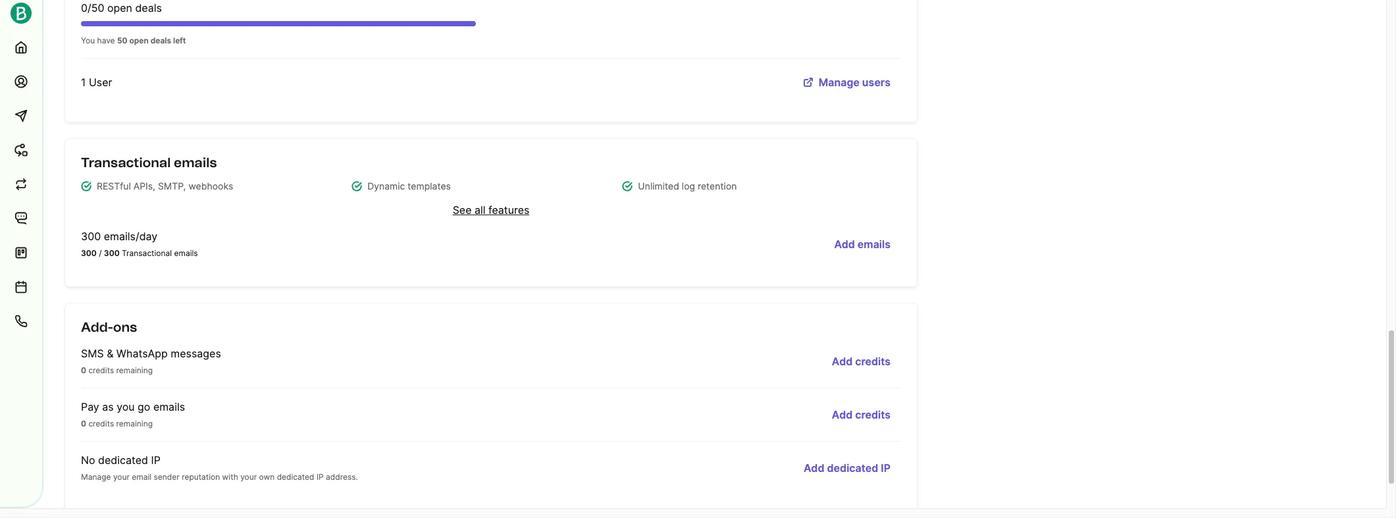 Task type: vqa. For each thing, say whether or not it's contained in the screenshot.
the bottommost Marketing
no



Task type: locate. For each thing, give the bounding box(es) containing it.
/
[[136, 230, 139, 243], [99, 248, 102, 258]]

0 down sms
[[81, 365, 86, 375]]

manage inside no dedicated ip manage your email sender reputation with your own dedicated ip address.
[[81, 472, 111, 482]]

0 vertical spatial open
[[107, 1, 132, 14]]

0 vertical spatial add credits
[[832, 355, 891, 368]]

deals up the you have 50 open deals left
[[135, 1, 162, 14]]

&
[[107, 347, 114, 360]]

0/50
[[81, 1, 104, 14]]

0 vertical spatial 0
[[81, 365, 86, 375]]

add emails button
[[824, 231, 902, 257]]

1 vertical spatial open
[[129, 36, 149, 45]]

you
[[117, 400, 135, 414]]

dedicated for add
[[827, 462, 879, 475]]

0 vertical spatial deals
[[135, 1, 162, 14]]

deals
[[135, 1, 162, 14], [151, 36, 171, 45]]

0 vertical spatial /
[[136, 230, 139, 243]]

deals left left
[[151, 36, 171, 45]]

remaining down you
[[116, 419, 153, 429]]

sender
[[154, 472, 180, 482]]

emails
[[174, 155, 217, 171], [104, 230, 136, 243], [858, 238, 891, 251], [174, 248, 198, 258], [153, 400, 185, 414]]

2 horizontal spatial ip
[[881, 462, 891, 475]]

1 vertical spatial remaining
[[116, 419, 153, 429]]

2 remaining from the top
[[116, 419, 153, 429]]

add for pay as you go emails
[[832, 408, 853, 421]]

your
[[113, 472, 130, 482], [240, 472, 257, 482]]

0 horizontal spatial manage
[[81, 472, 111, 482]]

0 horizontal spatial your
[[113, 472, 130, 482]]

dedicated
[[98, 454, 148, 467], [827, 462, 879, 475], [277, 472, 314, 482]]

1 add credits button from the top
[[822, 348, 902, 375]]

0 horizontal spatial ip
[[151, 454, 161, 467]]

1 vertical spatial transactional
[[122, 248, 172, 258]]

1 vertical spatial 0
[[81, 419, 86, 429]]

0 vertical spatial remaining
[[116, 365, 153, 375]]

0 vertical spatial manage
[[819, 76, 860, 89]]

1 horizontal spatial dedicated
[[277, 472, 314, 482]]

1 vertical spatial /
[[99, 248, 102, 258]]

remaining
[[116, 365, 153, 375], [116, 419, 153, 429]]

reputation
[[182, 472, 220, 482]]

1 0 from the top
[[81, 365, 86, 375]]

1 horizontal spatial ip
[[317, 472, 324, 482]]

1 horizontal spatial manage
[[819, 76, 860, 89]]

2 horizontal spatial dedicated
[[827, 462, 879, 475]]

dynamic templates
[[368, 180, 451, 192]]

no dedicated ip manage your email sender reputation with your own dedicated ip address.
[[81, 454, 358, 482]]

sms & whatsapp messages 0 credits remaining
[[81, 347, 221, 375]]

no
[[81, 454, 95, 467]]

your left email
[[113, 472, 130, 482]]

2 add credits button from the top
[[822, 402, 902, 428]]

as
[[102, 400, 114, 414]]

2 your from the left
[[240, 472, 257, 482]]

1 horizontal spatial your
[[240, 472, 257, 482]]

open
[[107, 1, 132, 14], [129, 36, 149, 45]]

users
[[863, 76, 891, 89]]

1 remaining from the top
[[116, 365, 153, 375]]

add dedicated ip button
[[794, 455, 902, 481]]

1 vertical spatial add credits button
[[822, 402, 902, 428]]

open right 0/50
[[107, 1, 132, 14]]

transactional down day
[[122, 248, 172, 258]]

user
[[89, 76, 112, 89]]

ip
[[151, 454, 161, 467], [881, 462, 891, 475], [317, 472, 324, 482]]

open right 50
[[129, 36, 149, 45]]

your left own at the left of the page
[[240, 472, 257, 482]]

email
[[132, 472, 152, 482]]

ons
[[113, 319, 137, 335]]

left
[[173, 36, 186, 45]]

add credits for pay as you go emails
[[832, 408, 891, 421]]

manage
[[819, 76, 860, 89], [81, 472, 111, 482]]

have
[[97, 36, 115, 45]]

transactional emails
[[81, 155, 217, 171]]

add
[[835, 238, 855, 251], [832, 355, 853, 368], [832, 408, 853, 421], [804, 462, 825, 475]]

add-ons
[[81, 319, 137, 335]]

0 inside the sms & whatsapp messages 0 credits remaining
[[81, 365, 86, 375]]

ip inside button
[[881, 462, 891, 475]]

1 vertical spatial manage
[[81, 472, 111, 482]]

add dedicated ip
[[804, 462, 891, 475]]

0 horizontal spatial dedicated
[[98, 454, 148, 467]]

add credits
[[832, 355, 891, 368], [832, 408, 891, 421]]

unlimited
[[638, 180, 680, 192]]

emails inside button
[[858, 238, 891, 251]]

transactional
[[81, 155, 171, 171], [122, 248, 172, 258]]

300 emails / day 300 / 300 transactional emails
[[81, 230, 198, 258]]

dedicated inside button
[[827, 462, 879, 475]]

manage users button
[[793, 69, 902, 95]]

credits inside the sms & whatsapp messages 0 credits remaining
[[88, 365, 114, 375]]

add emails
[[835, 238, 891, 251]]

add credits for sms & whatsapp messages
[[832, 355, 891, 368]]

add credits button
[[822, 348, 902, 375], [822, 402, 902, 428]]

emails for 300
[[104, 230, 136, 243]]

1 add credits from the top
[[832, 355, 891, 368]]

remaining down whatsapp at bottom left
[[116, 365, 153, 375]]

sms
[[81, 347, 104, 360]]

templates
[[408, 180, 451, 192]]

0 vertical spatial add credits button
[[822, 348, 902, 375]]

manage down no
[[81, 472, 111, 482]]

2 0 from the top
[[81, 419, 86, 429]]

0 inside pay as you go emails 0 credits remaining
[[81, 419, 86, 429]]

add credits button for sms & whatsapp messages
[[822, 348, 902, 375]]

apis,
[[133, 180, 155, 192]]

manage left users at top
[[819, 76, 860, 89]]

go
[[138, 400, 150, 414]]

300
[[81, 230, 101, 243], [81, 248, 97, 258], [104, 248, 120, 258]]

0
[[81, 365, 86, 375], [81, 419, 86, 429]]

0 horizontal spatial /
[[99, 248, 102, 258]]

credits
[[856, 355, 891, 368], [88, 365, 114, 375], [856, 408, 891, 421], [88, 419, 114, 429]]

webhooks
[[189, 180, 233, 192]]

0 down pay
[[81, 419, 86, 429]]

add-
[[81, 319, 113, 335]]

features
[[489, 203, 530, 217]]

2 add credits from the top
[[832, 408, 891, 421]]

1 vertical spatial add credits
[[832, 408, 891, 421]]

transactional up restful
[[81, 155, 171, 171]]



Task type: describe. For each thing, give the bounding box(es) containing it.
unlimited log retention
[[638, 180, 737, 192]]

add for no dedicated ip
[[804, 462, 825, 475]]

add for 300
[[835, 238, 855, 251]]

pay as you go emails 0 credits remaining
[[81, 400, 185, 429]]

see all features
[[453, 203, 530, 217]]

50
[[117, 36, 127, 45]]

ip for add dedicated ip
[[881, 462, 891, 475]]

remaining inside pay as you go emails 0 credits remaining
[[116, 419, 153, 429]]

emails inside pay as you go emails 0 credits remaining
[[153, 400, 185, 414]]

manage inside manage users button
[[819, 76, 860, 89]]

credits inside pay as you go emails 0 credits remaining
[[88, 419, 114, 429]]

all
[[475, 203, 486, 217]]

1 your from the left
[[113, 472, 130, 482]]

1
[[81, 76, 86, 89]]

0/50 open deals
[[81, 1, 162, 14]]

emails for transactional
[[174, 155, 217, 171]]

dynamic
[[368, 180, 405, 192]]

pay
[[81, 400, 99, 414]]

add credits button for pay as you go emails
[[822, 402, 902, 428]]

you have 50 open deals left
[[81, 36, 186, 45]]

restful
[[97, 180, 131, 192]]

address.
[[326, 472, 358, 482]]

see all features link
[[453, 202, 530, 218]]

1 horizontal spatial /
[[136, 230, 139, 243]]

with
[[222, 472, 238, 482]]

transactional inside 300 emails / day 300 / 300 transactional emails
[[122, 248, 172, 258]]

dedicated for no
[[98, 454, 148, 467]]

ip for no dedicated ip manage your email sender reputation with your own dedicated ip address.
[[151, 454, 161, 467]]

day
[[139, 230, 157, 243]]

manage users
[[819, 76, 891, 89]]

smtp,
[[158, 180, 186, 192]]

1 user
[[81, 76, 112, 89]]

remaining inside the sms & whatsapp messages 0 credits remaining
[[116, 365, 153, 375]]

you
[[81, 36, 95, 45]]

restful apis, smtp, webhooks
[[97, 180, 233, 192]]

own
[[259, 472, 275, 482]]

retention
[[698, 180, 737, 192]]

log
[[682, 180, 695, 192]]

add for sms & whatsapp messages
[[832, 355, 853, 368]]

messages
[[171, 347, 221, 360]]

whatsapp
[[116, 347, 168, 360]]

emails for add
[[858, 238, 891, 251]]

1 vertical spatial deals
[[151, 36, 171, 45]]

see
[[453, 203, 472, 217]]

0 vertical spatial transactional
[[81, 155, 171, 171]]



